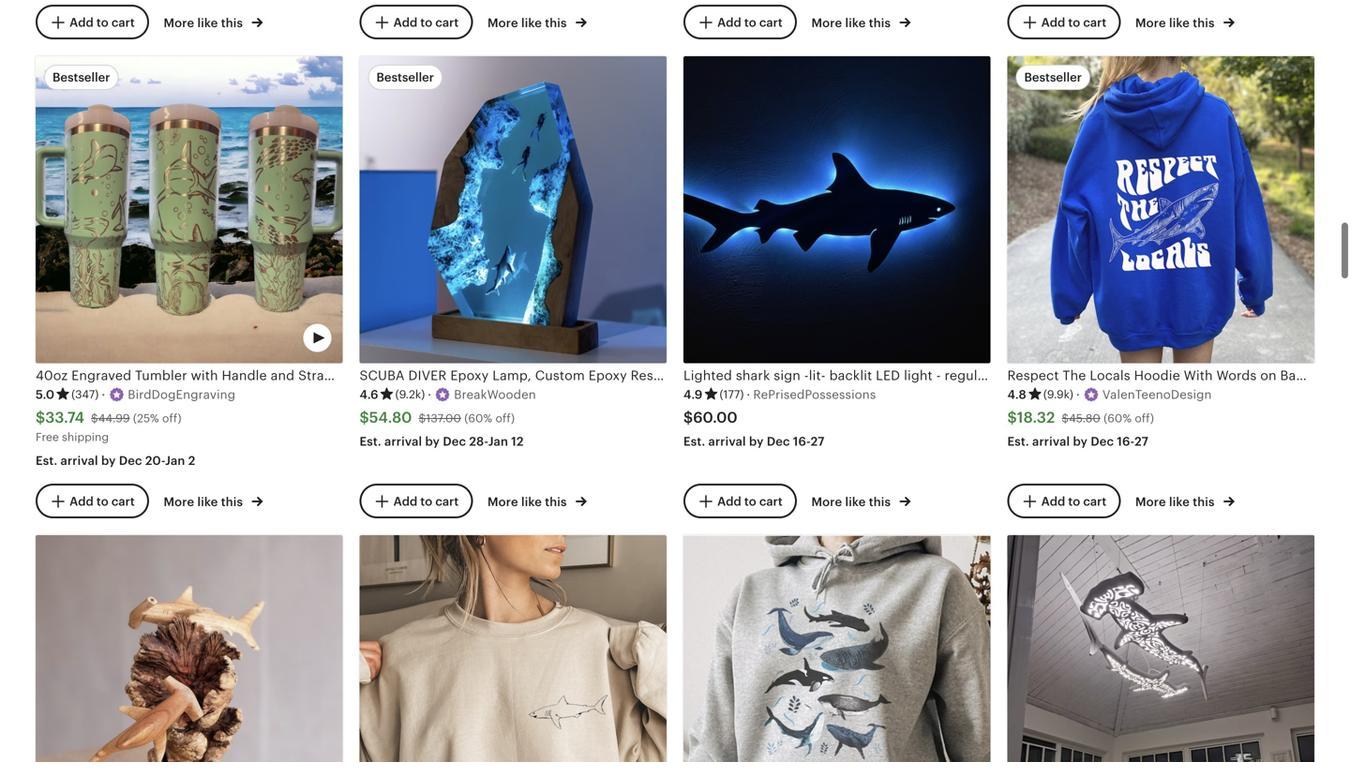 Task type: locate. For each thing, give the bounding box(es) containing it.
(60% up 28-
[[464, 412, 492, 425]]

3 off) from the left
[[1135, 412, 1154, 425]]

(60%
[[464, 412, 492, 425], [1104, 412, 1132, 425]]

led
[[876, 368, 900, 383]]

product video element
[[36, 56, 343, 363], [683, 535, 991, 762], [1007, 535, 1314, 762]]

jan left "2"
[[165, 454, 185, 468]]

16-
[[793, 434, 811, 448], [1117, 434, 1135, 448]]

dec for est. arrival by dec 28-jan 12
[[443, 434, 466, 448]]

by for est. arrival by dec 28-jan 12
[[425, 434, 440, 448]]

to
[[96, 15, 109, 29], [420, 15, 432, 29], [744, 15, 756, 29], [1068, 15, 1080, 29], [96, 494, 109, 509], [420, 494, 432, 509], [744, 494, 756, 509], [1068, 494, 1080, 509]]

2 horizontal spatial off)
[[1135, 412, 1154, 425]]

0 horizontal spatial -
[[804, 368, 809, 383]]

by
[[425, 434, 440, 448], [749, 434, 764, 448], [1073, 434, 1088, 448], [101, 454, 116, 468]]

off) for 18.32
[[1135, 412, 1154, 425]]

2 off) from the left
[[495, 412, 515, 425]]

(60% right the 45.80
[[1104, 412, 1132, 425]]

1 horizontal spatial off)
[[495, 412, 515, 425]]

(347)
[[71, 388, 99, 401]]

(60% for 54.80
[[464, 412, 492, 425]]

1 - from the left
[[804, 368, 809, 383]]

off) inside $ 54.80 $ 137.00 (60% off)
[[495, 412, 515, 425]]

product video element for 40oz engraved tumbler with handle and straw | cup holder friendly travel mug | vacuum insulated large water bottle | underwater sharks image
[[36, 56, 343, 363]]

dec down the 45.80
[[1091, 434, 1114, 448]]

est. inside $ 60.00 est. arrival by dec 16-27
[[683, 434, 705, 448]]

scuba diver epoxy lamp, custom epoxy resin lamp, resin night light, resin wood art lamp, custom night light, personalized night light image
[[360, 56, 667, 363]]

4.9
[[683, 388, 703, 402]]

cart
[[111, 15, 135, 29], [435, 15, 459, 29], [759, 15, 783, 29], [1083, 15, 1107, 29], [111, 494, 135, 509], [435, 494, 459, 509], [759, 494, 783, 509], [1083, 494, 1107, 509]]

(60% inside $ 18.32 $ 45.80 (60% off)
[[1104, 412, 1132, 425]]

1 horizontal spatial 16-
[[1117, 434, 1135, 448]]

· right (347)
[[102, 388, 105, 402]]

0 horizontal spatial 27
[[811, 434, 825, 448]]

1 off) from the left
[[162, 412, 182, 425]]

0 vertical spatial jan
[[488, 434, 508, 448]]

est. down 60.00
[[683, 434, 705, 448]]

dec for est. arrival by dec 16-27
[[1091, 434, 1114, 448]]

0 horizontal spatial off)
[[162, 412, 182, 425]]

off) right the 45.80
[[1135, 412, 1154, 425]]

0 horizontal spatial (60%
[[464, 412, 492, 425]]

27 inside $ 60.00 est. arrival by dec 16-27
[[811, 434, 825, 448]]

hammer shark sweatshirt, shark fish sweatshirt, aquarium hoodie, fishing sweater, koi fish funny daily sweater image
[[683, 535, 991, 762]]

arrival down 54.80
[[384, 434, 422, 448]]

off) right (25%
[[162, 412, 182, 425]]

backlit
[[829, 368, 872, 383]]

1 · from the left
[[102, 388, 105, 402]]

12
[[511, 434, 524, 448]]

est. for est. arrival by dec 16-27
[[1007, 434, 1029, 448]]

$ up shipping
[[91, 412, 98, 425]]

44.99
[[98, 412, 130, 425]]

product video element for hammer shark sweatshirt, shark fish sweatshirt, aquarium hoodie, fishing sweater, koi fish funny daily sweater image
[[683, 535, 991, 762]]

$ down (9.9k)
[[1062, 412, 1069, 425]]

(60% inside $ 54.80 $ 137.00 (60% off)
[[464, 412, 492, 425]]

dec for est. arrival by dec 20-jan 2
[[119, 454, 142, 468]]

0 horizontal spatial product video element
[[36, 56, 343, 363]]

dec left 20-
[[119, 454, 142, 468]]

1 (60% from the left
[[464, 412, 492, 425]]

by for est. arrival by dec 20-jan 2
[[101, 454, 116, 468]]

est. down 18.32
[[1007, 434, 1029, 448]]

jan
[[488, 434, 508, 448], [165, 454, 185, 468]]

off) up 12
[[495, 412, 515, 425]]

-
[[804, 368, 809, 383], [936, 368, 941, 383]]

1 horizontal spatial product video element
[[683, 535, 991, 762]]

hammerhead shark sculpture, couple art, fish statue, ocean, animal, wood carving, wooden figurine, housewarming, christmas decor, birthday image
[[36, 535, 343, 762]]

by down shipping
[[101, 454, 116, 468]]

arrival
[[384, 434, 422, 448], [708, 434, 746, 448], [1032, 434, 1070, 448], [61, 454, 98, 468]]

- right sign in the right of the page
[[804, 368, 809, 383]]

0 horizontal spatial 16-
[[793, 434, 811, 448]]

1 horizontal spatial jan
[[488, 434, 508, 448]]

1 horizontal spatial (60%
[[1104, 412, 1132, 425]]

2 (60% from the left
[[1104, 412, 1132, 425]]

more
[[164, 16, 194, 30], [488, 16, 518, 30], [811, 16, 842, 30], [1135, 16, 1166, 30], [164, 495, 194, 509], [488, 495, 518, 509], [811, 495, 842, 509], [1135, 495, 1166, 509]]

2 16- from the left
[[1117, 434, 1135, 448]]

(25%
[[133, 412, 159, 425]]

est.
[[360, 434, 381, 448], [683, 434, 705, 448], [1007, 434, 1029, 448], [36, 454, 57, 468]]

27 down $ 18.32 $ 45.80 (60% off)
[[1135, 434, 1148, 448]]

handmade wood ceiling chandelier with 2 hammerhead sharks: led wall light for beach coastal or nautical maori surfing style room decor image
[[1007, 535, 1314, 762]]

54.80
[[369, 409, 412, 426]]

· right (177)
[[747, 388, 750, 402]]

1 27 from the left
[[811, 434, 825, 448]]

add to cart button
[[36, 5, 149, 39], [360, 5, 473, 39], [683, 5, 797, 39], [1007, 5, 1121, 39], [36, 484, 149, 519], [360, 484, 473, 519], [683, 484, 797, 519], [1007, 484, 1121, 519]]

more like this
[[164, 16, 246, 30], [488, 16, 570, 30], [811, 16, 894, 30], [1135, 16, 1218, 30], [164, 495, 246, 509], [488, 495, 570, 509], [811, 495, 894, 509], [1135, 495, 1218, 509]]

off)
[[162, 412, 182, 425], [495, 412, 515, 425], [1135, 412, 1154, 425]]

5.0
[[36, 388, 55, 402]]

(9.2k)
[[395, 388, 425, 401]]

16- down sign in the right of the page
[[793, 434, 811, 448]]

dec down sign in the right of the page
[[767, 434, 790, 448]]

this
[[221, 16, 243, 30], [545, 16, 567, 30], [869, 16, 891, 30], [1193, 16, 1215, 30], [221, 495, 243, 509], [545, 495, 567, 509], [869, 495, 891, 509], [1193, 495, 1215, 509]]

off) inside $ 33.74 $ 44.99 (25% off) free shipping
[[162, 412, 182, 425]]

shipping
[[62, 431, 109, 443]]

jan for 20-
[[165, 454, 185, 468]]

3 bestseller from the left
[[1024, 70, 1082, 84]]

add
[[70, 15, 94, 29], [393, 15, 417, 29], [717, 15, 741, 29], [1041, 15, 1065, 29], [70, 494, 94, 509], [393, 494, 417, 509], [717, 494, 741, 509], [1041, 494, 1065, 509]]

$ down 4.8
[[1007, 409, 1017, 426]]

0 horizontal spatial jan
[[165, 454, 185, 468]]

est. down 54.80
[[360, 434, 381, 448]]

lit-
[[809, 368, 826, 383]]

arrival for est. arrival by dec 16-27
[[1032, 434, 1070, 448]]

dec left 28-
[[443, 434, 466, 448]]

$ 54.80 $ 137.00 (60% off)
[[360, 409, 515, 426]]

2 horizontal spatial product video element
[[1007, 535, 1314, 762]]

off) for 33.74
[[162, 412, 182, 425]]

(177)
[[720, 388, 744, 401]]

1 horizontal spatial 27
[[1135, 434, 1148, 448]]

40oz engraved tumbler with handle and straw | cup holder friendly travel mug | vacuum insulated large water bottle | underwater sharks image
[[36, 56, 343, 363]]

1 horizontal spatial -
[[936, 368, 941, 383]]

3 · from the left
[[747, 388, 750, 402]]

1 16- from the left
[[793, 434, 811, 448]]

bestseller
[[53, 70, 110, 84], [376, 70, 434, 84], [1024, 70, 1082, 84]]

28-
[[469, 434, 488, 448]]

arrival for est. arrival by dec 28-jan 12
[[384, 434, 422, 448]]

arrival down 60.00
[[708, 434, 746, 448]]

est. down free
[[36, 454, 57, 468]]

4 · from the left
[[1076, 388, 1080, 402]]

by down $ 54.80 $ 137.00 (60% off)
[[425, 434, 440, 448]]

2 horizontal spatial bestseller
[[1024, 70, 1082, 84]]

arrival down 18.32
[[1032, 434, 1070, 448]]

2
[[188, 454, 195, 468]]

arrival inside $ 60.00 est. arrival by dec 16-27
[[708, 434, 746, 448]]

2 - from the left
[[936, 368, 941, 383]]

· right (9.9k)
[[1076, 388, 1080, 402]]

$ 33.74 $ 44.99 (25% off) free shipping
[[36, 409, 182, 443]]

by inside $ 60.00 est. arrival by dec 16-27
[[749, 434, 764, 448]]

· for 18.32
[[1076, 388, 1080, 402]]

add to cart
[[70, 15, 135, 29], [393, 15, 459, 29], [717, 15, 783, 29], [1041, 15, 1107, 29], [70, 494, 135, 509], [393, 494, 459, 509], [717, 494, 783, 509], [1041, 494, 1107, 509]]

- right light
[[936, 368, 941, 383]]

jan left 12
[[488, 434, 508, 448]]

$ 60.00 est. arrival by dec 16-27
[[683, 409, 825, 448]]

off) inside $ 18.32 $ 45.80 (60% off)
[[1135, 412, 1154, 425]]

2 bestseller from the left
[[376, 70, 434, 84]]

· right (9.2k)
[[428, 388, 431, 402]]

est. arrival by dec 28-jan 12
[[360, 434, 524, 448]]

·
[[102, 388, 105, 402], [428, 388, 431, 402], [747, 388, 750, 402], [1076, 388, 1080, 402]]

respect the locals hoodie with words on back, hoodie surfing, hoodie save the shark, oversize vsco hoodie, pinterest hoodie,aesthetic hoodie image
[[1007, 56, 1314, 363]]

by down shark
[[749, 434, 764, 448]]

light
[[904, 368, 933, 383]]

$ down 4.9
[[683, 409, 693, 426]]

27
[[811, 434, 825, 448], [1135, 434, 1148, 448]]

0 horizontal spatial bestseller
[[53, 70, 110, 84]]

1 horizontal spatial bestseller
[[376, 70, 434, 84]]

$
[[36, 409, 45, 426], [360, 409, 369, 426], [683, 409, 693, 426], [1007, 409, 1017, 426], [91, 412, 98, 425], [419, 412, 426, 425], [1062, 412, 1069, 425]]

dec
[[443, 434, 466, 448], [767, 434, 790, 448], [1091, 434, 1114, 448], [119, 454, 142, 468]]

$ inside $ 60.00 est. arrival by dec 16-27
[[683, 409, 693, 426]]

60.00
[[693, 409, 738, 426]]

like
[[197, 16, 218, 30], [521, 16, 542, 30], [845, 16, 866, 30], [1169, 16, 1190, 30], [197, 495, 218, 509], [521, 495, 542, 509], [845, 495, 866, 509], [1169, 495, 1190, 509]]

16- down $ 18.32 $ 45.80 (60% off)
[[1117, 434, 1135, 448]]

27 down lit-
[[811, 434, 825, 448]]

by down the 45.80
[[1073, 434, 1088, 448]]

product video element for handmade wood ceiling chandelier with 2 hammerhead sharks: led wall light for beach coastal or nautical maori surfing style room decor image
[[1007, 535, 1314, 762]]

· for 33.74
[[102, 388, 105, 402]]

arrival down shipping
[[61, 454, 98, 468]]

more like this link
[[164, 12, 263, 32], [488, 12, 587, 32], [811, 12, 911, 32], [1135, 12, 1235, 32], [164, 491, 263, 511], [488, 491, 587, 511], [811, 491, 911, 511], [1135, 491, 1235, 511]]

2 · from the left
[[428, 388, 431, 402]]

$ down (9.2k)
[[419, 412, 426, 425]]

16- inside $ 60.00 est. arrival by dec 16-27
[[793, 434, 811, 448]]

1 vertical spatial jan
[[165, 454, 185, 468]]



Task type: describe. For each thing, give the bounding box(es) containing it.
or
[[994, 368, 1007, 383]]

$ inside $ 54.80 $ 137.00 (60% off)
[[419, 412, 426, 425]]

1 bestseller from the left
[[53, 70, 110, 84]]

4.8
[[1007, 388, 1027, 402]]

$ up free
[[36, 409, 45, 426]]

bestseller for 54.80
[[376, 70, 434, 84]]

(60% for 18.32
[[1104, 412, 1132, 425]]

$ 18.32 $ 45.80 (60% off)
[[1007, 409, 1154, 426]]

arrival for est. arrival by dec 20-jan 2
[[61, 454, 98, 468]]

off) for 54.80
[[495, 412, 515, 425]]

$ down 4.6
[[360, 409, 369, 426]]

sign
[[774, 368, 801, 383]]

jan for 28-
[[488, 434, 508, 448]]

(9.9k)
[[1043, 388, 1073, 401]]

lighted shark sign -lit- backlit led light - regular or hammerhead
[[683, 368, 1095, 383]]

hammerhead
[[1011, 368, 1095, 383]]

$ inside $ 18.32 $ 45.80 (60% off)
[[1062, 412, 1069, 425]]

45.80
[[1069, 412, 1101, 425]]

4.6
[[360, 388, 378, 402]]

est. arrival by dec 20-jan 2
[[36, 454, 195, 468]]

2 27 from the left
[[1135, 434, 1148, 448]]

lighted shark sign -lit- backlit led light - regular or hammerhead image
[[683, 56, 991, 363]]

funny shark pocket sweatshirt, cute shark sweatshirt, little shark sweatshirt, graphic t-shirt, cute shark shirt for gift, funny sweater image
[[360, 535, 667, 762]]

dec inside $ 60.00 est. arrival by dec 16-27
[[767, 434, 790, 448]]

· for 54.80
[[428, 388, 431, 402]]

bestseller for 18.32
[[1024, 70, 1082, 84]]

18.32
[[1017, 409, 1055, 426]]

regular
[[945, 368, 990, 383]]

33.74
[[45, 409, 84, 426]]

est. arrival by dec 16-27
[[1007, 434, 1148, 448]]

est. for est. arrival by dec 28-jan 12
[[360, 434, 381, 448]]

free
[[36, 431, 59, 443]]

by for est. arrival by dec 16-27
[[1073, 434, 1088, 448]]

lighted
[[683, 368, 732, 383]]

137.00
[[426, 412, 461, 425]]

20-
[[145, 454, 165, 468]]

est. for est. arrival by dec 20-jan 2
[[36, 454, 57, 468]]

shark
[[736, 368, 770, 383]]



Task type: vqa. For each thing, say whether or not it's contained in the screenshot.
(3)
no



